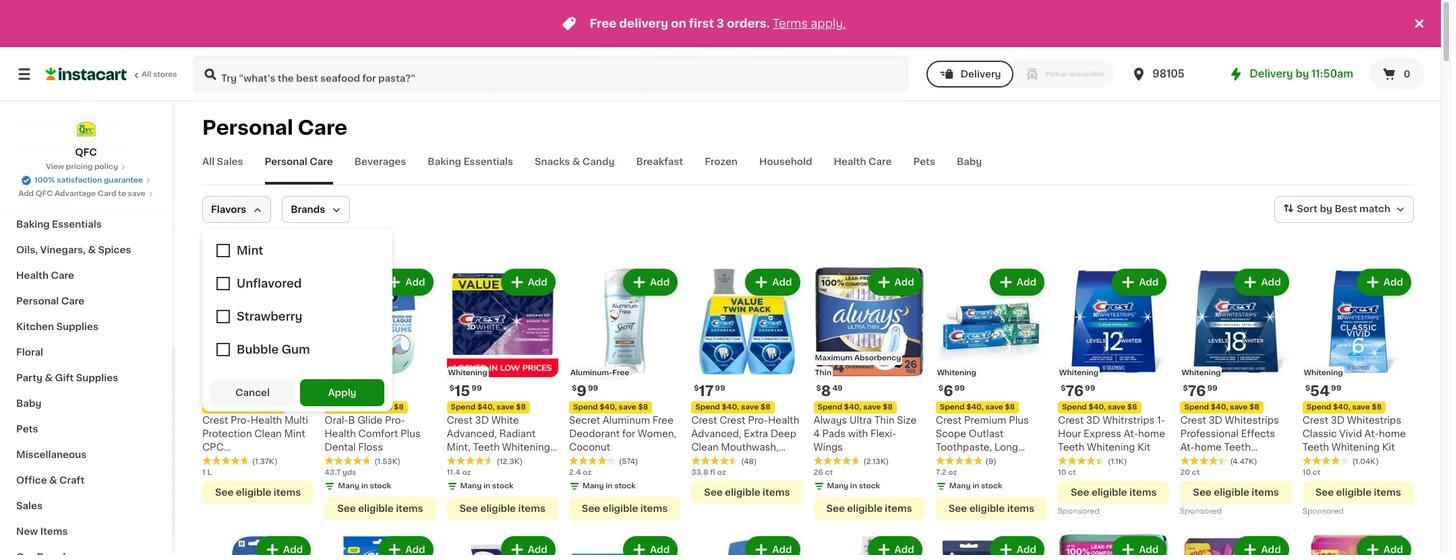 Task type: vqa. For each thing, say whether or not it's contained in the screenshot.


Task type: describe. For each thing, give the bounding box(es) containing it.
spend for secret aluminum free deodorant for women, coconut
[[573, 404, 598, 412]]

service type group
[[927, 61, 1115, 88]]

save for crest premium plus scope outlast toothpaste, long lasting mint flavor
[[986, 404, 1004, 412]]

1 horizontal spatial health care
[[834, 157, 892, 167]]

17
[[699, 385, 714, 399]]

apply button
[[300, 380, 385, 407]]

whitening up the professional
[[1182, 370, 1221, 377]]

$40, for vivid
[[1334, 404, 1351, 412]]

stock for 7
[[370, 483, 391, 491]]

1 horizontal spatial pets link
[[914, 155, 936, 185]]

eligible for crest premium plus scope outlast toothpaste, long lasting mint flavor
[[970, 505, 1005, 514]]

7
[[332, 385, 341, 399]]

spend $40, save $8 for health
[[329, 404, 404, 412]]

many for 7
[[338, 483, 360, 491]]

$ 76 99 for crest 3d whitrstrips 1- hour express at-home teeth whitening kit
[[1061, 385, 1096, 399]]

whitening up $ 6 99
[[938, 370, 977, 377]]

home for 54
[[1380, 430, 1407, 439]]

outlast
[[969, 430, 1004, 439]]

whitestrips for 54
[[1348, 416, 1402, 426]]

rinse
[[224, 470, 251, 480]]

0 horizontal spatial 1
[[202, 470, 206, 477]]

advanced, inside crest crest pro-health advanced, extra deep clean mouthwash, fresh mint, 1 l
[[692, 430, 742, 439]]

0 vertical spatial personal care link
[[265, 155, 333, 185]]

vinegars,
[[40, 246, 86, 255]]

crest 3d whitestrips professional effects at-home teeth whitening kit
[[1181, 416, 1280, 466]]

1 vertical spatial baby
[[16, 399, 41, 409]]

product group containing 6
[[936, 266, 1048, 521]]

office
[[16, 476, 47, 486]]

4 oz from the left
[[717, 470, 726, 477]]

1 vertical spatial personal
[[265, 157, 307, 167]]

1 vertical spatial free
[[613, 370, 630, 377]]

1 vertical spatial pets link
[[8, 417, 164, 443]]

whitening inside crest 3d white advanced, radiant mint, teeth whitening toothpaste with fluoride
[[502, 443, 550, 453]]

mint inside "crest pro-health multi protection clean mint cpc antigingivitis/antiplaque oral rinse"
[[284, 430, 305, 439]]

see eligible items for crest premium plus scope outlast toothpaste, long lasting mint flavor
[[949, 505, 1035, 514]]

1 vertical spatial baking essentials link
[[8, 212, 164, 237]]

terms
[[773, 18, 808, 29]]

miscellaneous link
[[8, 443, 164, 468]]

maximum
[[815, 355, 853, 362]]

limited time offer region
[[0, 0, 1412, 47]]

eligible for crest 3d white advanced, radiant mint, teeth whitening toothpaste with fluoride
[[481, 505, 516, 514]]

1 horizontal spatial baby link
[[957, 155, 982, 185]]

white
[[492, 416, 519, 426]]

spend $40, save $8 for vivid
[[1307, 404, 1382, 412]]

see for crest crest pro-health advanced, extra deep clean mouthwash, fresh mint, 1 l
[[704, 489, 723, 498]]

toothpaste,
[[936, 443, 992, 453]]

sponsored badge image for crest 3d whitrstrips 1- hour express at-home teeth whitening kit
[[1059, 509, 1099, 516]]

deep
[[771, 430, 797, 439]]

clean inside crest crest pro-health advanced, extra deep clean mouthwash, fresh mint, 1 l
[[692, 443, 719, 453]]

0 vertical spatial breakfast
[[636, 157, 684, 167]]

(48)
[[742, 459, 757, 466]]

0 horizontal spatial sales
[[16, 502, 43, 511]]

items for crest 3d white advanced, radiant mint, teeth whitening toothpaste with fluoride
[[518, 505, 546, 514]]

1 horizontal spatial baking essentials link
[[428, 155, 513, 185]]

0 vertical spatial baking
[[428, 157, 461, 167]]

0 horizontal spatial household
[[16, 194, 69, 204]]

free inside secret aluminum free deodorant for women, coconut
[[653, 416, 674, 426]]

1 horizontal spatial baking essentials
[[428, 157, 513, 167]]

(2.13k)
[[864, 459, 889, 466]]

ct for crest 3d whitestrips professional effects at-home teeth whitening kit
[[1193, 470, 1200, 477]]

1 vertical spatial breakfast
[[16, 169, 63, 178]]

(1.53k)
[[375, 459, 401, 466]]

crest 3d white advanced, radiant mint, teeth whitening toothpaste with fluoride
[[447, 416, 550, 480]]

teeth inside crest 3d whitestrips classic vivid at-home teeth whitening kit
[[1303, 443, 1330, 453]]

many in stock for 15
[[460, 483, 514, 491]]

eligible for always ultra thin size 4 pads with flexi- wings
[[848, 505, 883, 514]]

15
[[455, 385, 470, 399]]

3d for effects
[[1209, 416, 1223, 426]]

mouthwash,
[[721, 443, 779, 453]]

at- for 76
[[1181, 443, 1195, 453]]

kitchen supplies
[[16, 322, 98, 332]]

cancel
[[235, 389, 270, 398]]

kit for 54
[[1383, 443, 1396, 453]]

teeth inside crest 3d whitestrips professional effects at-home teeth whitening kit
[[1225, 443, 1251, 453]]

aluminum-
[[571, 370, 613, 377]]

frozen
[[705, 157, 738, 167]]

1 vertical spatial baking
[[16, 220, 50, 229]]

new
[[16, 528, 38, 537]]

items for crest premium plus scope outlast toothpaste, long lasting mint flavor
[[1008, 505, 1035, 514]]

goods for canned
[[57, 143, 89, 152]]

spices
[[98, 246, 131, 255]]

0 vertical spatial qfc
[[75, 148, 97, 157]]

$ 8 99
[[205, 385, 232, 399]]

items for crest 3d whitrstrips 1- hour express at-home teeth whitening kit
[[1130, 489, 1157, 498]]

delivery by 11:50am
[[1250, 69, 1354, 79]]

see eligible items for crest 3d whitestrips professional effects at-home teeth whitening kit
[[1194, 489, 1280, 498]]

0 horizontal spatial baking essentials
[[16, 220, 102, 229]]

deodorant
[[569, 430, 620, 439]]

in for 9
[[606, 483, 613, 491]]

many in stock for 9
[[583, 483, 636, 491]]

& left soups
[[91, 143, 99, 152]]

1 horizontal spatial baby
[[957, 157, 982, 167]]

& left sauces
[[79, 117, 86, 127]]

& left craft
[[49, 476, 57, 486]]

$ for crest 3d whitrstrips 1- hour express at-home teeth whitening kit
[[1061, 385, 1066, 393]]

0 horizontal spatial baby link
[[8, 391, 164, 417]]

canned
[[16, 143, 54, 152]]

Best match Sort by field
[[1275, 196, 1415, 223]]

whitening up $ 7 99
[[326, 370, 365, 377]]

1 vertical spatial supplies
[[76, 374, 118, 383]]

all stores
[[142, 71, 177, 78]]

$8 for classic
[[1372, 404, 1382, 412]]

save for oral-b glide pro- health comfort plus dental floss
[[374, 404, 392, 412]]

10 for 76
[[1059, 470, 1067, 477]]

frozen link
[[705, 155, 738, 185]]

crest crest pro-health advanced, extra deep clean mouthwash, fresh mint, 1 l
[[692, 416, 800, 466]]

11.4 oz
[[447, 470, 471, 477]]

in for 7
[[361, 483, 368, 491]]

& left spices
[[88, 246, 96, 255]]

2.4 oz
[[569, 470, 592, 477]]

oral-b glide pro- health comfort plus dental floss
[[325, 416, 421, 453]]

see eligible items button for oral-b glide pro- health comfort plus dental floss
[[325, 498, 436, 521]]

0 horizontal spatial qfc
[[36, 190, 53, 198]]

health inside oral-b glide pro- health comfort plus dental floss
[[325, 430, 356, 439]]

gift
[[55, 374, 74, 383]]

clean inside "crest pro-health multi protection clean mint cpc antigingivitis/antiplaque oral rinse"
[[255, 430, 282, 439]]

0 vertical spatial pets
[[914, 157, 936, 167]]

at- inside 'crest 3d whitrstrips 1- hour express at-home teeth whitening kit'
[[1124, 430, 1139, 439]]

1 horizontal spatial household link
[[760, 155, 813, 185]]

$40, for for
[[600, 404, 617, 412]]

0 vertical spatial supplies
[[56, 322, 98, 332]]

product group containing 54
[[1303, 266, 1415, 520]]

fresh
[[692, 457, 718, 466]]

ct for always ultra thin size 4 pads with flexi- wings
[[825, 470, 833, 477]]

99 for crest 3d whitestrips classic vivid at-home teeth whitening kit
[[1332, 385, 1342, 393]]

condiments & sauces link
[[8, 109, 164, 135]]

$40, for health
[[355, 404, 373, 412]]

save for secret aluminum free deodorant for women, coconut
[[619, 404, 637, 412]]

size
[[897, 416, 917, 426]]

1 vertical spatial l
[[207, 470, 212, 477]]

see eligible items for crest crest pro-health advanced, extra deep clean mouthwash, fresh mint, 1 l
[[704, 489, 790, 498]]

0 vertical spatial thin
[[815, 370, 832, 377]]

items for oral-b glide pro- health comfort plus dental floss
[[396, 505, 423, 514]]

ct for crest 3d whitestrips classic vivid at-home teeth whitening kit
[[1313, 470, 1321, 477]]

best
[[1335, 205, 1358, 214]]

fluoride
[[447, 470, 485, 480]]

product group containing 15
[[447, 266, 558, 521]]

$ for always ultra thin size 4 pads with flexi- wings
[[817, 385, 822, 393]]

many for 6
[[950, 483, 971, 491]]

qfc link
[[73, 117, 99, 159]]

76 for crest 3d whitestrips professional effects at-home teeth whitening kit
[[1188, 385, 1206, 399]]

save for crest 3d whitestrips classic vivid at-home teeth whitening kit
[[1353, 404, 1371, 412]]

items for crest 3d whitestrips professional effects at-home teeth whitening kit
[[1252, 489, 1280, 498]]

$8 for health
[[761, 404, 771, 412]]

always
[[814, 416, 848, 426]]

see for crest pro-health multi protection clean mint cpc antigingivitis/antiplaque oral rinse
[[215, 489, 234, 498]]

eligible for crest pro-health multi protection clean mint cpc antigingivitis/antiplaque oral rinse
[[236, 489, 272, 498]]

secret aluminum free deodorant for women, coconut
[[569, 416, 677, 453]]

dry
[[16, 92, 34, 101]]

0 horizontal spatial essentials
[[52, 220, 102, 229]]

product group containing 7
[[325, 266, 436, 521]]

items for always ultra thin size 4 pads with flexi- wings
[[885, 505, 913, 514]]

sort by
[[1297, 205, 1333, 214]]

to
[[118, 190, 126, 198]]

dry goods & pasta link
[[8, 84, 164, 109]]

save for always ultra thin size 4 pads with flexi- wings
[[864, 404, 881, 412]]

qfc logo image
[[73, 117, 99, 143]]

20
[[1181, 470, 1191, 477]]

teeth inside crest 3d white advanced, radiant mint, teeth whitening toothpaste with fluoride
[[473, 443, 500, 453]]

condiments
[[16, 117, 76, 127]]

oils, vinegars, & spices link
[[8, 237, 164, 263]]

crest pro-health multi protection clean mint cpc antigingivitis/antiplaque oral rinse
[[202, 416, 318, 480]]

stock for 6
[[982, 483, 1003, 491]]

glide
[[358, 416, 383, 426]]

floral link
[[8, 340, 164, 366]]

$ 17 99
[[694, 385, 726, 399]]

items for crest crest pro-health advanced, extra deep clean mouthwash, fresh mint, 1 l
[[763, 489, 790, 498]]

(574)
[[619, 459, 639, 466]]

always ultra thin size 4 pads with flexi- wings
[[814, 416, 917, 453]]

all for all sales
[[202, 157, 215, 167]]

(9)
[[986, 459, 997, 466]]

mint inside the crest premium plus scope outlast toothpaste, long lasting mint flavor
[[973, 457, 995, 466]]

in for 6
[[973, 483, 980, 491]]

$8 for pro-
[[394, 404, 404, 412]]

see eligible items for always ultra thin size 4 pads with flexi- wings
[[827, 505, 913, 514]]

best match
[[1335, 205, 1391, 214]]

items for secret aluminum free deodorant for women, coconut
[[641, 505, 668, 514]]

comfort
[[358, 430, 398, 439]]

spend for crest crest pro-health advanced, extra deep clean mouthwash, fresh mint, 1 l
[[696, 404, 720, 412]]

2.4
[[569, 470, 581, 477]]

view pricing policy link
[[46, 162, 126, 173]]

7.2 oz
[[936, 470, 958, 477]]

pro- inside crest crest pro-health advanced, extra deep clean mouthwash, fresh mint, 1 l
[[748, 416, 768, 426]]

see eligible items for crest 3d whitestrips classic vivid at-home teeth whitening kit
[[1316, 489, 1402, 498]]

all for all stores
[[142, 71, 151, 78]]

& left candy
[[573, 157, 580, 167]]

$40, for advanced,
[[722, 404, 740, 412]]

(4.47k)
[[1231, 459, 1258, 466]]

all stores link
[[46, 55, 178, 93]]

$8 for professional
[[1250, 404, 1260, 412]]

policy
[[94, 163, 118, 171]]

snacks & candy link
[[535, 155, 615, 185]]

33.8
[[692, 470, 709, 477]]

items
[[40, 528, 68, 537]]

thin inside always ultra thin size 4 pads with flexi- wings
[[875, 416, 895, 426]]

ultra
[[850, 416, 872, 426]]

plus inside the crest premium plus scope outlast toothpaste, long lasting mint flavor
[[1009, 416, 1029, 426]]

see for crest premium plus scope outlast toothpaste, long lasting mint flavor
[[949, 505, 968, 514]]

first
[[689, 18, 714, 29]]

99 for secret aluminum free deodorant for women, coconut
[[588, 385, 598, 393]]

$8 for multi
[[272, 404, 282, 412]]

by for sort
[[1320, 205, 1333, 214]]

whitening up $ 15 99
[[448, 370, 487, 377]]

spend $40, save $8 for advanced,
[[696, 404, 771, 412]]

scope
[[936, 430, 967, 439]]

oral
[[202, 470, 222, 480]]

0 vertical spatial essentials
[[464, 157, 513, 167]]

$ 15 99
[[450, 385, 482, 399]]

99 for crest premium plus scope outlast toothpaste, long lasting mint flavor
[[955, 385, 965, 393]]

99 for crest 3d whitestrips professional effects at-home teeth whitening kit
[[1208, 385, 1218, 393]]

protection
[[202, 430, 252, 439]]

whitrstrips
[[1103, 416, 1155, 426]]

brands
[[291, 205, 325, 215]]

whitening up $ 54 99
[[1304, 370, 1344, 377]]

party & gift supplies link
[[8, 366, 164, 391]]

33.8 fl oz
[[692, 470, 726, 477]]

secret
[[569, 416, 600, 426]]

on
[[671, 18, 687, 29]]

guarantee
[[104, 177, 143, 184]]

10 ct for 54
[[1303, 470, 1321, 477]]

product group containing 17
[[692, 266, 803, 505]]

$ for crest pro-health multi protection clean mint cpc antigingivitis/antiplaque oral rinse
[[205, 385, 210, 393]]



Task type: locate. For each thing, give the bounding box(es) containing it.
99 inside $ 15 99
[[472, 385, 482, 393]]

0 vertical spatial health care
[[834, 157, 892, 167]]

1 spend $40, save $8 from the left
[[206, 404, 282, 412]]

household link
[[760, 155, 813, 185], [8, 186, 164, 212]]

many in stock for 6
[[950, 483, 1003, 491]]

0 vertical spatial baking essentials
[[428, 157, 513, 167]]

see eligible items
[[215, 489, 301, 498], [1071, 489, 1157, 498], [1194, 489, 1280, 498], [704, 489, 790, 498], [1316, 489, 1402, 498], [337, 505, 423, 514], [460, 505, 546, 514], [582, 505, 668, 514], [827, 505, 913, 514], [949, 505, 1035, 514]]

& left gift
[[45, 374, 53, 383]]

1 horizontal spatial breakfast link
[[636, 155, 684, 185]]

office & craft
[[16, 476, 85, 486]]

54
[[1311, 385, 1330, 399]]

save up extra
[[741, 404, 759, 412]]

see eligible items for crest 3d white advanced, radiant mint, teeth whitening toothpaste with fluoride
[[460, 505, 546, 514]]

2 vertical spatial personal care
[[16, 297, 84, 306]]

floral
[[16, 348, 43, 358]]

3 many in stock from the left
[[583, 483, 636, 491]]

eligible for crest 3d whitestrips professional effects at-home teeth whitening kit
[[1214, 489, 1250, 498]]

99 inside $ 7 99
[[342, 385, 353, 393]]

0 horizontal spatial mint
[[284, 430, 305, 439]]

flavor
[[997, 457, 1026, 466]]

1 l
[[202, 470, 212, 477]]

0 horizontal spatial baking
[[16, 220, 50, 229]]

(1.1k)
[[1108, 459, 1127, 466]]

$40, for protection
[[233, 404, 250, 412]]

2 horizontal spatial home
[[1380, 430, 1407, 439]]

at- down whitrstrips
[[1124, 430, 1139, 439]]

10 inside product group
[[1303, 470, 1312, 477]]

6 99 from the left
[[1086, 385, 1096, 393]]

aluminum
[[603, 416, 650, 426]]

health inside "crest pro-health multi protection clean mint cpc antigingivitis/antiplaque oral rinse"
[[251, 416, 282, 426]]

9 $ from the left
[[694, 385, 699, 393]]

99 up the express
[[1086, 385, 1096, 393]]

in
[[361, 483, 368, 491], [484, 483, 491, 491], [606, 483, 613, 491], [851, 483, 857, 491], [973, 483, 980, 491]]

2 teeth from the left
[[1059, 443, 1085, 453]]

mint, up toothpaste
[[447, 443, 471, 453]]

0 vertical spatial personal
[[202, 118, 293, 138]]

all
[[142, 71, 151, 78], [202, 157, 215, 167]]

$ 8 49
[[817, 385, 843, 399]]

10 for 54
[[1303, 470, 1312, 477]]

1 vertical spatial health care link
[[8, 263, 164, 289]]

instacart logo image
[[46, 66, 127, 82]]

1 horizontal spatial by
[[1320, 205, 1333, 214]]

0 horizontal spatial $ 76 99
[[1061, 385, 1096, 399]]

2 spend from the left
[[329, 404, 353, 412]]

pro- inside "crest pro-health multi protection clean mint cpc antigingivitis/antiplaque oral rinse"
[[231, 416, 251, 426]]

4 many in stock from the left
[[827, 483, 881, 491]]

crest up the protection
[[202, 416, 228, 426]]

see for secret aluminum free deodorant for women, coconut
[[582, 505, 601, 514]]

2 vertical spatial free
[[653, 416, 674, 426]]

0 vertical spatial household link
[[760, 155, 813, 185]]

baking essentials
[[428, 157, 513, 167], [16, 220, 102, 229]]

free
[[590, 18, 617, 29], [613, 370, 630, 377], [653, 416, 674, 426]]

sponsored badge image
[[1059, 509, 1099, 516], [1181, 509, 1222, 516], [1303, 509, 1344, 516]]

2 76 from the left
[[1188, 385, 1206, 399]]

home inside crest 3d whitestrips professional effects at-home teeth whitening kit
[[1195, 443, 1222, 453]]

stock for 9
[[615, 483, 636, 491]]

spend down 15
[[451, 404, 476, 412]]

1 $ from the left
[[205, 385, 210, 393]]

$ inside $ 15 99
[[450, 385, 455, 393]]

essentials up oils, vinegars, & spices
[[52, 220, 102, 229]]

see eligible items button down (1.04k)
[[1303, 482, 1415, 505]]

5 spend from the left
[[818, 404, 843, 412]]

many in stock for 8
[[827, 483, 881, 491]]

home down the professional
[[1195, 443, 1222, 453]]

0 horizontal spatial whitestrips
[[1225, 416, 1280, 426]]

pro- inside oral-b glide pro- health comfort plus dental floss
[[385, 416, 405, 426]]

kitchen
[[16, 322, 54, 332]]

5 many from the left
[[950, 483, 971, 491]]

many for 8
[[827, 483, 849, 491]]

Search field
[[194, 57, 908, 92]]

spend $40, save $8
[[206, 404, 282, 412], [329, 404, 404, 412], [451, 404, 526, 412], [573, 404, 649, 412], [818, 404, 893, 412], [940, 404, 1015, 412], [1063, 404, 1138, 412], [1185, 404, 1260, 412], [696, 404, 771, 412], [1307, 404, 1382, 412]]

home inside crest 3d whitestrips classic vivid at-home teeth whitening kit
[[1380, 430, 1407, 439]]

$ for crest crest pro-health advanced, extra deep clean mouthwash, fresh mint, 1 l
[[694, 385, 699, 393]]

condiments & sauces
[[16, 117, 124, 127]]

clean up antigingivitis/antiplaque
[[255, 430, 282, 439]]

many in stock down yds
[[338, 483, 391, 491]]

(12.3k)
[[497, 459, 523, 466]]

pets link
[[914, 155, 936, 185], [8, 417, 164, 443]]

7 spend $40, save $8 from the left
[[1063, 404, 1138, 412]]

1 horizontal spatial personal care link
[[265, 155, 333, 185]]

see for crest 3d whitrstrips 1- hour express at-home teeth whitening kit
[[1071, 489, 1090, 498]]

8 spend from the left
[[1185, 404, 1210, 412]]

mint
[[284, 430, 305, 439], [973, 457, 995, 466]]

5 $40, from the left
[[844, 404, 862, 412]]

3d inside crest 3d white advanced, radiant mint, teeth whitening toothpaste with fluoride
[[475, 416, 489, 426]]

crest 3d whitrstrips 1- hour express at-home teeth whitening kit
[[1059, 416, 1166, 453]]

3 ct from the left
[[1193, 470, 1200, 477]]

spend $40, save $8 up white
[[451, 404, 526, 412]]

spend $40, save $8 for hour
[[1063, 404, 1138, 412]]

99 inside $ 54 99
[[1332, 385, 1342, 393]]

10 down classic
[[1303, 470, 1312, 477]]

0 vertical spatial baby
[[957, 157, 982, 167]]

$40, up premium
[[967, 404, 984, 412]]

save up ultra
[[864, 404, 881, 412]]

$ 76 99
[[1061, 385, 1096, 399], [1184, 385, 1218, 399]]

100%
[[34, 177, 55, 184]]

7 spend from the left
[[1063, 404, 1087, 412]]

product group containing 9
[[569, 266, 681, 521]]

0 horizontal spatial baby
[[16, 399, 41, 409]]

2 whitestrips from the left
[[1348, 416, 1402, 426]]

7 $ from the left
[[1061, 385, 1066, 393]]

$ for crest 3d whitestrips classic vivid at-home teeth whitening kit
[[1306, 385, 1311, 393]]

2 10 ct from the left
[[1303, 470, 1321, 477]]

2 horizontal spatial sponsored badge image
[[1303, 509, 1344, 516]]

$ inside $ 6 99
[[939, 385, 944, 393]]

1 horizontal spatial at-
[[1181, 443, 1195, 453]]

spend $40, save $8 for radiant
[[451, 404, 526, 412]]

see eligible items down (4.47k) on the right of the page
[[1194, 489, 1280, 498]]

76 up hour
[[1066, 385, 1084, 399]]

oz for 15
[[462, 470, 471, 477]]

clean up fresh
[[692, 443, 719, 453]]

2 $8 from the left
[[394, 404, 404, 412]]

2 horizontal spatial pro-
[[748, 416, 768, 426]]

spend for crest 3d whitestrips classic vivid at-home teeth whitening kit
[[1307, 404, 1332, 412]]

8 $40, from the left
[[1211, 404, 1229, 412]]

0 vertical spatial goods
[[36, 92, 69, 101]]

product group
[[202, 266, 318, 505], [325, 266, 436, 521], [447, 266, 558, 521], [569, 266, 681, 521], [692, 266, 803, 505], [814, 266, 925, 521], [936, 266, 1048, 521], [1059, 266, 1170, 520], [1181, 266, 1292, 520], [1303, 266, 1415, 520], [202, 534, 314, 556], [325, 534, 436, 556], [447, 534, 558, 556], [569, 534, 681, 556], [692, 534, 803, 556], [814, 534, 925, 556], [936, 534, 1048, 556], [1059, 534, 1170, 556], [1181, 534, 1292, 556], [1303, 534, 1415, 556]]

crest for crest 3d whitrstrips 1- hour express at-home teeth whitening kit
[[1059, 416, 1084, 426]]

$40, for outlast
[[967, 404, 984, 412]]

1 stock from the left
[[370, 483, 391, 491]]

3d inside 'crest 3d whitrstrips 1- hour express at-home teeth whitening kit'
[[1087, 416, 1101, 426]]

$ inside $ 7 99
[[327, 385, 332, 393]]

stock down (1.53k) at the left bottom of the page
[[370, 483, 391, 491]]

many down 2.4 oz
[[583, 483, 604, 491]]

7 $40, from the left
[[1089, 404, 1106, 412]]

0 horizontal spatial household link
[[8, 186, 164, 212]]

$ inside $ 8 99
[[205, 385, 210, 393]]

None search field
[[193, 55, 910, 93]]

100% satisfaction guarantee button
[[21, 173, 151, 186]]

see eligible items button for crest premium plus scope outlast toothpaste, long lasting mint flavor
[[936, 498, 1048, 521]]

see eligible items down (2.13k)
[[827, 505, 913, 514]]

1 spend from the left
[[206, 404, 231, 412]]

eligible
[[236, 489, 272, 498], [1092, 489, 1128, 498], [1214, 489, 1250, 498], [725, 489, 761, 498], [1337, 489, 1372, 498], [358, 505, 394, 514], [481, 505, 516, 514], [603, 505, 638, 514], [848, 505, 883, 514], [970, 505, 1005, 514]]

7 99 from the left
[[1208, 385, 1218, 393]]

see eligible items down the '(12.3k)' at bottom left
[[460, 505, 546, 514]]

hour
[[1059, 430, 1082, 439]]

see eligible items for crest pro-health multi protection clean mint cpc antigingivitis/antiplaque oral rinse
[[215, 489, 301, 498]]

ct down classic
[[1313, 470, 1321, 477]]

0 vertical spatial free
[[590, 18, 617, 29]]

99
[[221, 385, 232, 393], [342, 385, 353, 393], [472, 385, 482, 393], [588, 385, 598, 393], [955, 385, 965, 393], [1086, 385, 1096, 393], [1208, 385, 1218, 393], [715, 385, 726, 393], [1332, 385, 1342, 393]]

10 ct
[[1059, 470, 1077, 477], [1303, 470, 1321, 477]]

see for crest 3d whitestrips professional effects at-home teeth whitening kit
[[1194, 489, 1212, 498]]

$8 for advanced,
[[516, 404, 526, 412]]

4 99 from the left
[[588, 385, 598, 393]]

6 $ from the left
[[939, 385, 944, 393]]

see down fl
[[704, 489, 723, 498]]

add qfc advantage card to save
[[18, 190, 146, 198]]

$8 for scope
[[1005, 404, 1015, 412]]

whitening up (1.1k) at the right bottom
[[1088, 443, 1136, 453]]

$40, for effects
[[1211, 404, 1229, 412]]

1 vertical spatial personal care
[[265, 157, 333, 167]]

99 inside $ 8 99
[[221, 385, 232, 393]]

(1.37k)
[[252, 459, 278, 466]]

crest inside crest 3d whitestrips professional effects at-home teeth whitening kit
[[1181, 416, 1207, 426]]

qfc down 100%
[[36, 190, 53, 198]]

save for crest 3d whitestrips professional effects at-home teeth whitening kit
[[1231, 404, 1248, 412]]

health care
[[834, 157, 892, 167], [16, 271, 74, 281]]

delivery inside button
[[961, 69, 1002, 79]]

10 spend from the left
[[1307, 404, 1332, 412]]

crest up hour
[[1059, 416, 1084, 426]]

miscellaneous
[[16, 451, 87, 460]]

0 horizontal spatial all
[[142, 71, 151, 78]]

whitening inside 'crest 3d whitrstrips 1- hour express at-home teeth whitening kit'
[[1088, 443, 1136, 453]]

99 right 15
[[472, 385, 482, 393]]

whitestrips inside crest 3d whitestrips classic vivid at-home teeth whitening kit
[[1348, 416, 1402, 426]]

5 many in stock from the left
[[950, 483, 1003, 491]]

crest inside "crest pro-health multi protection clean mint cpc antigingivitis/antiplaque oral rinse"
[[202, 416, 228, 426]]

save up effects on the right bottom
[[1231, 404, 1248, 412]]

spend $40, save $8 down $ 54 99
[[1307, 404, 1382, 412]]

2 spend $40, save $8 from the left
[[329, 404, 404, 412]]

save up the glide
[[374, 404, 392, 412]]

1 vertical spatial qfc
[[36, 190, 53, 198]]

10 ct down classic
[[1303, 470, 1321, 477]]

see down fluoride
[[460, 505, 478, 514]]

eligible down (574)
[[603, 505, 638, 514]]

1 oz from the left
[[462, 470, 471, 477]]

1 horizontal spatial pets
[[914, 157, 936, 167]]

save up crest 3d whitestrips classic vivid at-home teeth whitening kit
[[1353, 404, 1371, 412]]

0 horizontal spatial health care link
[[8, 263, 164, 289]]

kit inside 'crest 3d whitrstrips 1- hour express at-home teeth whitening kit'
[[1138, 443, 1151, 453]]

1 horizontal spatial mint,
[[720, 457, 744, 466]]

goods up pricing
[[57, 143, 89, 152]]

3 crest from the left
[[936, 416, 962, 426]]

3 spend from the left
[[451, 404, 476, 412]]

party
[[16, 374, 43, 383]]

long
[[995, 443, 1019, 453]]

99 for crest pro-health multi protection clean mint cpc antigingivitis/antiplaque oral rinse
[[221, 385, 232, 393]]

2 $ from the left
[[327, 385, 332, 393]]

many down fluoride
[[460, 483, 482, 491]]

spend $40, save $8 up aluminum on the bottom left of the page
[[573, 404, 649, 412]]

9 spend $40, save $8 from the left
[[696, 404, 771, 412]]

2 8 from the left
[[822, 385, 831, 399]]

eligible down (1.04k)
[[1337, 489, 1372, 498]]

8 left 49
[[822, 385, 831, 399]]

advanced,
[[447, 430, 497, 439], [692, 430, 742, 439]]

1 in from the left
[[361, 483, 368, 491]]

0 vertical spatial personal care
[[202, 118, 348, 138]]

2 $ 76 99 from the left
[[1184, 385, 1218, 399]]

spend for crest 3d whitrstrips 1- hour express at-home teeth whitening kit
[[1063, 404, 1087, 412]]

many in stock down (574)
[[583, 483, 636, 491]]

see eligible items for crest 3d whitrstrips 1- hour express at-home teeth whitening kit
[[1071, 489, 1157, 498]]

see eligible items button for crest 3d whitestrips classic vivid at-home teeth whitening kit
[[1303, 482, 1415, 505]]

1
[[746, 457, 750, 466], [202, 470, 206, 477]]

whitening inside crest 3d whitestrips classic vivid at-home teeth whitening kit
[[1332, 443, 1380, 453]]

$ for crest premium plus scope outlast toothpaste, long lasting mint flavor
[[939, 385, 944, 393]]

2 oz from the left
[[583, 470, 592, 477]]

0 vertical spatial mint
[[284, 430, 305, 439]]

with down ultra
[[848, 430, 868, 439]]

2 many in stock from the left
[[460, 483, 514, 491]]

3 99 from the left
[[472, 385, 482, 393]]

mint, inside crest crest pro-health advanced, extra deep clean mouthwash, fresh mint, 1 l
[[720, 457, 744, 466]]

$40, up the express
[[1089, 404, 1106, 412]]

plus up 'long'
[[1009, 416, 1029, 426]]

crest inside crest 3d whitestrips classic vivid at-home teeth whitening kit
[[1303, 416, 1329, 426]]

many down 26 ct
[[827, 483, 849, 491]]

flavors
[[211, 205, 246, 215]]

10 ct down hour
[[1059, 470, 1077, 477]]

1 76 from the left
[[1066, 385, 1084, 399]]

3d left white
[[475, 416, 489, 426]]

0 vertical spatial all
[[142, 71, 151, 78]]

teeth inside 'crest 3d whitrstrips 1- hour express at-home teeth whitening kit'
[[1059, 443, 1085, 453]]

1 horizontal spatial sales
[[217, 157, 243, 167]]

2 horizontal spatial at-
[[1365, 430, 1380, 439]]

aluminum-free
[[571, 370, 630, 377]]

breakfast
[[636, 157, 684, 167], [16, 169, 63, 178]]

eligible down '(9)'
[[970, 505, 1005, 514]]

0 horizontal spatial pro-
[[231, 416, 251, 426]]

1 horizontal spatial $ 76 99
[[1184, 385, 1218, 399]]

0 horizontal spatial l
[[207, 470, 212, 477]]

0 vertical spatial household
[[760, 157, 813, 167]]

1 horizontal spatial mint
[[973, 457, 995, 466]]

spend for crest pro-health multi protection clean mint cpc antigingivitis/antiplaque oral rinse
[[206, 404, 231, 412]]

$ inside $ 8 49
[[817, 385, 822, 393]]

0 horizontal spatial 76
[[1066, 385, 1084, 399]]

& inside "link"
[[71, 92, 79, 101]]

l inside crest crest pro-health advanced, extra deep clean mouthwash, fresh mint, 1 l
[[753, 457, 758, 466]]

$ 76 99 for crest 3d whitestrips professional effects at-home teeth whitening kit
[[1184, 385, 1218, 399]]

crest inside crest 3d white advanced, radiant mint, teeth whitening toothpaste with fluoride
[[447, 416, 473, 426]]

99 inside "$ 17 99"
[[715, 385, 726, 393]]

see eligible items for oral-b glide pro- health comfort plus dental floss
[[337, 505, 423, 514]]

1 sponsored badge image from the left
[[1059, 509, 1099, 516]]

99 for crest 3d whitrstrips 1- hour express at-home teeth whitening kit
[[1086, 385, 1096, 393]]

sponsored badge image for crest 3d whitestrips classic vivid at-home teeth whitening kit
[[1303, 509, 1344, 516]]

lasting
[[936, 457, 971, 466]]

0 vertical spatial clean
[[255, 430, 282, 439]]

personal up brands
[[265, 157, 307, 167]]

1 horizontal spatial 1
[[746, 457, 750, 466]]

for
[[623, 430, 636, 439]]

crest for crest pro-health multi protection clean mint cpc antigingivitis/antiplaque oral rinse
[[202, 416, 228, 426]]

crest inside 'crest 3d whitrstrips 1- hour express at-home teeth whitening kit'
[[1059, 416, 1084, 426]]

99 up the professional
[[1208, 385, 1218, 393]]

delivery
[[620, 18, 669, 29]]

eligible down fluoride
[[481, 505, 516, 514]]

personal care link up kitchen supplies
[[8, 289, 164, 314]]

save right to
[[128, 190, 146, 198]]

apply.
[[811, 18, 846, 29]]

2 10 from the left
[[1303, 470, 1312, 477]]

vivid
[[1340, 430, 1363, 439]]

see down classic
[[1316, 489, 1334, 498]]

26 ct
[[814, 470, 833, 477]]

eligible for oral-b glide pro- health comfort plus dental floss
[[358, 505, 394, 514]]

26
[[814, 470, 824, 477]]

personal care link
[[265, 155, 333, 185], [8, 289, 164, 314]]

76 up the professional
[[1188, 385, 1206, 399]]

in down coconut
[[606, 483, 613, 491]]

sponsored badge image inside product group
[[1303, 509, 1344, 516]]

99 for crest 3d white advanced, radiant mint, teeth whitening toothpaste with fluoride
[[472, 385, 482, 393]]

delivery for delivery by 11:50am
[[1250, 69, 1294, 79]]

spend $40, save $8 up the glide
[[329, 404, 404, 412]]

4 $ from the left
[[572, 385, 577, 393]]

spend down $ 8 99
[[206, 404, 231, 412]]

see eligible items down (1.1k) at the right bottom
[[1071, 489, 1157, 498]]

baking up the oils, on the top left of the page
[[16, 220, 50, 229]]

spend $40, save $8 for for
[[573, 404, 649, 412]]

in down toothpaste,
[[973, 483, 980, 491]]

mint, inside crest 3d white advanced, radiant mint, teeth whitening toothpaste with fluoride
[[447, 443, 471, 453]]

sponsored badge image for crest 3d whitestrips professional effects at-home teeth whitening kit
[[1181, 509, 1222, 516]]

terms apply. link
[[773, 18, 846, 29]]

essentials left snacks at the top of the page
[[464, 157, 513, 167]]

$ for crest 3d white advanced, radiant mint, teeth whitening toothpaste with fluoride
[[450, 385, 455, 393]]

see eligible items button down '(48)'
[[692, 482, 803, 505]]

oz right fl
[[717, 470, 726, 477]]

spend $40, save $8 up the professional
[[1185, 404, 1260, 412]]

ct inside group
[[1313, 470, 1321, 477]]

$ for crest 3d whitestrips professional effects at-home teeth whitening kit
[[1184, 385, 1188, 393]]

8 99 from the left
[[715, 385, 726, 393]]

49
[[833, 385, 843, 393]]

0 horizontal spatial pets link
[[8, 417, 164, 443]]

flavors button
[[202, 196, 271, 223]]

$ inside "$ 17 99"
[[694, 385, 699, 393]]

10 spend $40, save $8 from the left
[[1307, 404, 1382, 412]]

oz for 9
[[583, 470, 592, 477]]

home inside 'crest 3d whitrstrips 1- hour express at-home teeth whitening kit'
[[1139, 430, 1166, 439]]

1 horizontal spatial delivery
[[1250, 69, 1294, 79]]

with inside crest 3d white advanced, radiant mint, teeth whitening toothpaste with fluoride
[[503, 457, 523, 466]]

new items
[[16, 528, 68, 537]]

0 horizontal spatial kit
[[1138, 443, 1151, 453]]

pets
[[914, 157, 936, 167], [16, 425, 38, 434]]

4 spend $40, save $8 from the left
[[573, 404, 649, 412]]

at- inside crest 3d whitestrips classic vivid at-home teeth whitening kit
[[1365, 430, 1380, 439]]

spend $40, save $8 for protection
[[206, 404, 282, 412]]

l down cpc in the bottom of the page
[[207, 470, 212, 477]]

many for 15
[[460, 483, 482, 491]]

0 horizontal spatial advanced,
[[447, 430, 497, 439]]

antigingivitis/antiplaque
[[202, 457, 318, 466]]

3 oz from the left
[[949, 470, 958, 477]]

whitestrips
[[1225, 416, 1280, 426], [1348, 416, 1402, 426]]

0 vertical spatial by
[[1296, 69, 1310, 79]]

1 vertical spatial baby link
[[8, 391, 164, 417]]

snacks & candy
[[535, 157, 615, 167]]

& left pasta
[[71, 92, 79, 101]]

whitening inside crest 3d whitestrips professional effects at-home teeth whitening kit
[[1181, 457, 1229, 466]]

0 vertical spatial baby link
[[957, 155, 982, 185]]

advanced, inside crest 3d white advanced, radiant mint, teeth whitening toothpaste with fluoride
[[447, 430, 497, 439]]

3d for radiant
[[475, 416, 489, 426]]

1 inside crest crest pro-health advanced, extra deep clean mouthwash, fresh mint, 1 l
[[746, 457, 750, 466]]

4 teeth from the left
[[1303, 443, 1330, 453]]

$40, for radiant
[[478, 404, 495, 412]]

10 $8 from the left
[[1372, 404, 1382, 412]]

$8 up aluminum on the bottom left of the page
[[639, 404, 649, 412]]

whitestrips inside crest 3d whitestrips professional effects at-home teeth whitening kit
[[1225, 416, 1280, 426]]

3 many from the left
[[583, 483, 604, 491]]

&
[[71, 92, 79, 101], [79, 117, 86, 127], [91, 143, 99, 152], [573, 157, 580, 167], [88, 246, 96, 255], [45, 374, 53, 383], [49, 476, 57, 486]]

radiant
[[500, 430, 536, 439]]

1 horizontal spatial household
[[760, 157, 813, 167]]

kit inside crest 3d whitestrips professional effects at-home teeth whitening kit
[[1231, 457, 1244, 466]]

toothpaste
[[447, 457, 501, 466]]

3d inside crest 3d whitestrips professional effects at-home teeth whitening kit
[[1209, 416, 1223, 426]]

goods
[[36, 92, 69, 101], [57, 143, 89, 152]]

4 many from the left
[[827, 483, 849, 491]]

personal care
[[202, 118, 348, 138], [265, 157, 333, 167], [16, 297, 84, 306]]

8 spend $40, save $8 from the left
[[1185, 404, 1260, 412]]

teeth up (4.47k) on the right of the page
[[1225, 443, 1251, 453]]

1 horizontal spatial pro-
[[385, 416, 405, 426]]

99 inside $ 6 99
[[955, 385, 965, 393]]

0 vertical spatial 1
[[746, 457, 750, 466]]

health care link for "beverages" link
[[834, 155, 892, 185]]

$8 up white
[[516, 404, 526, 412]]

$8 for size
[[883, 404, 893, 412]]

1 $ 76 99 from the left
[[1061, 385, 1096, 399]]

2 stock from the left
[[492, 483, 514, 491]]

1 pro- from the left
[[231, 416, 251, 426]]

1 ct from the left
[[825, 470, 833, 477]]

$40, for 4
[[844, 404, 862, 412]]

99 inside $ 9 99
[[588, 385, 598, 393]]

see eligible items button for crest crest pro-health advanced, extra deep clean mouthwash, fresh mint, 1 l
[[692, 482, 803, 505]]

advanced, up toothpaste
[[447, 430, 497, 439]]

1 8 from the left
[[210, 385, 220, 399]]

4 spend from the left
[[573, 404, 598, 412]]

by
[[1296, 69, 1310, 79], [1320, 205, 1333, 214]]

0 horizontal spatial thin
[[815, 370, 832, 377]]

many
[[338, 483, 360, 491], [460, 483, 482, 491], [583, 483, 604, 491], [827, 483, 849, 491], [950, 483, 971, 491]]

delivery for delivery
[[961, 69, 1002, 79]]

crest for crest premium plus scope outlast toothpaste, long lasting mint flavor
[[936, 416, 962, 426]]

3 sponsored badge image from the left
[[1303, 509, 1344, 516]]

5 99 from the left
[[955, 385, 965, 393]]

0 horizontal spatial delivery
[[961, 69, 1002, 79]]

0 vertical spatial pets link
[[914, 155, 936, 185]]

teeth down hour
[[1059, 443, 1085, 453]]

whitestrips up vivid
[[1348, 416, 1402, 426]]

many for 9
[[583, 483, 604, 491]]

6 $40, from the left
[[967, 404, 984, 412]]

eligible down (2.13k)
[[848, 505, 883, 514]]

0 horizontal spatial home
[[1139, 430, 1166, 439]]

spend for crest premium plus scope outlast toothpaste, long lasting mint flavor
[[940, 404, 965, 412]]

orders.
[[727, 18, 770, 29]]

kit inside crest 3d whitestrips classic vivid at-home teeth whitening kit
[[1383, 443, 1396, 453]]

l down 'mouthwash,'
[[753, 457, 758, 466]]

0 horizontal spatial health care
[[16, 271, 74, 281]]

6 crest from the left
[[692, 416, 718, 426]]

1 vertical spatial health care
[[16, 271, 74, 281]]

see eligible items button down (4.47k) on the right of the page
[[1181, 482, 1292, 505]]

crest
[[202, 416, 228, 426], [447, 416, 473, 426], [936, 416, 962, 426], [1059, 416, 1084, 426], [1181, 416, 1207, 426], [692, 416, 718, 426], [720, 416, 746, 426], [1303, 416, 1329, 426]]

see eligible items down (574)
[[582, 505, 668, 514]]

9 $8 from the left
[[761, 404, 771, 412]]

free inside limited time offer region
[[590, 18, 617, 29]]

0 horizontal spatial sponsored badge image
[[1059, 509, 1099, 516]]

0 horizontal spatial breakfast
[[16, 169, 63, 178]]

1 horizontal spatial essentials
[[464, 157, 513, 167]]

1 horizontal spatial l
[[753, 457, 758, 466]]

see eligible items button for crest pro-health multi protection clean mint cpc antigingivitis/antiplaque oral rinse
[[202, 482, 314, 505]]

1 many in stock from the left
[[338, 483, 391, 491]]

baking right beverages
[[428, 157, 461, 167]]

see for always ultra thin size 4 pads with flexi- wings
[[827, 505, 845, 514]]

crest up classic
[[1303, 416, 1329, 426]]

4 in from the left
[[851, 483, 857, 491]]

1 many from the left
[[338, 483, 360, 491]]

1 vertical spatial mint
[[973, 457, 995, 466]]

save
[[128, 190, 146, 198], [252, 404, 270, 412], [374, 404, 392, 412], [497, 404, 514, 412], [619, 404, 637, 412], [864, 404, 881, 412], [986, 404, 1004, 412], [1108, 404, 1126, 412], [1231, 404, 1248, 412], [741, 404, 759, 412], [1353, 404, 1371, 412]]

eligible for secret aluminum free deodorant for women, coconut
[[603, 505, 638, 514]]

$8 up flexi-
[[883, 404, 893, 412]]

2 pro- from the left
[[385, 416, 405, 426]]

43.7
[[325, 470, 341, 477]]

health inside crest crest pro-health advanced, extra deep clean mouthwash, fresh mint, 1 l
[[768, 416, 800, 426]]

2 sponsored badge image from the left
[[1181, 509, 1222, 516]]

add qfc advantage card to save link
[[18, 189, 154, 200]]

0 horizontal spatial 8
[[210, 385, 220, 399]]

99 for oral-b glide pro- health comfort plus dental floss
[[342, 385, 353, 393]]

5 stock from the left
[[982, 483, 1003, 491]]

in for 8
[[851, 483, 857, 491]]

0 horizontal spatial baking essentials link
[[8, 212, 164, 237]]

5 $ from the left
[[817, 385, 822, 393]]

absorbency
[[855, 355, 901, 362]]

advantage
[[55, 190, 96, 198]]

whitening up hour
[[1060, 370, 1099, 377]]

save for crest 3d whitrstrips 1- hour express at-home teeth whitening kit
[[1108, 404, 1126, 412]]

in down always ultra thin size 4 pads with flexi- wings
[[851, 483, 857, 491]]

2 many from the left
[[460, 483, 482, 491]]

spend $40, save $8 for outlast
[[940, 404, 1015, 412]]

1 crest from the left
[[202, 416, 228, 426]]

$8 for 1-
[[1128, 404, 1138, 412]]

$ 6 99
[[939, 385, 965, 399]]

3 spend $40, save $8 from the left
[[451, 404, 526, 412]]

4 $8 from the left
[[639, 404, 649, 412]]

1 whitestrips from the left
[[1225, 416, 1280, 426]]

oz
[[462, 470, 471, 477], [583, 470, 592, 477], [949, 470, 958, 477], [717, 470, 726, 477]]

$ 7 99
[[327, 385, 353, 399]]

1 vertical spatial goods
[[57, 143, 89, 152]]

1 vertical spatial by
[[1320, 205, 1333, 214]]

all left stores
[[142, 71, 151, 78]]

3 $ from the left
[[450, 385, 455, 393]]

whitening down radiant
[[502, 443, 550, 453]]

3 teeth from the left
[[1225, 443, 1251, 453]]

1 vertical spatial all
[[202, 157, 215, 167]]

5 in from the left
[[973, 483, 980, 491]]

7 $8 from the left
[[1128, 404, 1138, 412]]

household down 100%
[[16, 194, 69, 204]]

3 stock from the left
[[615, 483, 636, 491]]

items for crest 3d whitestrips classic vivid at-home teeth whitening kit
[[1375, 489, 1402, 498]]

4 $40, from the left
[[600, 404, 617, 412]]

1 vertical spatial 1
[[202, 470, 206, 477]]

health
[[834, 157, 867, 167], [16, 271, 49, 281], [251, 416, 282, 426], [768, 416, 800, 426], [325, 430, 356, 439]]

plus inside oral-b glide pro- health comfort plus dental floss
[[401, 430, 421, 439]]

7 crest from the left
[[720, 416, 746, 426]]

household right frozen
[[760, 157, 813, 167]]

0 horizontal spatial 10
[[1059, 470, 1067, 477]]

at- inside crest 3d whitestrips professional effects at-home teeth whitening kit
[[1181, 443, 1195, 453]]

spend for always ultra thin size 4 pads with flexi- wings
[[818, 404, 843, 412]]

spend up always
[[818, 404, 843, 412]]

2 vertical spatial personal
[[16, 297, 59, 306]]

3d inside crest 3d whitestrips classic vivid at-home teeth whitening kit
[[1331, 416, 1345, 426]]

6 $8 from the left
[[1005, 404, 1015, 412]]

dental
[[325, 443, 356, 453]]

crest inside the crest premium plus scope outlast toothpaste, long lasting mint flavor
[[936, 416, 962, 426]]

3 pro- from the left
[[748, 416, 768, 426]]

baking
[[428, 157, 461, 167], [16, 220, 50, 229]]

goods inside "link"
[[36, 92, 69, 101]]

$ inside $ 9 99
[[572, 385, 577, 393]]

1 horizontal spatial with
[[848, 430, 868, 439]]

1 99 from the left
[[221, 385, 232, 393]]

by inside field
[[1320, 205, 1333, 214]]

save for crest pro-health multi protection clean mint cpc antigingivitis/antiplaque oral rinse
[[252, 404, 270, 412]]

0 horizontal spatial breakfast link
[[8, 161, 164, 186]]

with inside always ultra thin size 4 pads with flexi- wings
[[848, 430, 868, 439]]

5 spend $40, save $8 from the left
[[818, 404, 893, 412]]

kit for 76
[[1231, 457, 1244, 466]]

11:50am
[[1312, 69, 1354, 79]]

2 crest from the left
[[447, 416, 473, 426]]

0 horizontal spatial 10 ct
[[1059, 470, 1077, 477]]

home right vivid
[[1380, 430, 1407, 439]]

crest down 15
[[447, 416, 473, 426]]

98105 button
[[1132, 55, 1212, 93]]

many down 7.2 oz
[[950, 483, 971, 491]]

1 3d from the left
[[475, 416, 489, 426]]

1 $40, from the left
[[233, 404, 250, 412]]

2 $40, from the left
[[355, 404, 373, 412]]

1 vertical spatial personal care link
[[8, 289, 164, 314]]

$ inside $ 54 99
[[1306, 385, 1311, 393]]

4 stock from the left
[[859, 483, 881, 491]]

$40, for hour
[[1089, 404, 1106, 412]]

supplies up "floral" "link"
[[56, 322, 98, 332]]

1 vertical spatial pets
[[16, 425, 38, 434]]

1 vertical spatial with
[[503, 457, 523, 466]]

2 advanced, from the left
[[692, 430, 742, 439]]

4 crest from the left
[[1059, 416, 1084, 426]]

3 in from the left
[[606, 483, 613, 491]]

by for delivery
[[1296, 69, 1310, 79]]

1 horizontal spatial whitestrips
[[1348, 416, 1402, 426]]

oz right '7.2' on the right
[[949, 470, 958, 477]]

save up aluminum on the bottom left of the page
[[619, 404, 637, 412]]

10 $ from the left
[[1306, 385, 1311, 393]]

items
[[274, 489, 301, 498], [1130, 489, 1157, 498], [1252, 489, 1280, 498], [763, 489, 790, 498], [1375, 489, 1402, 498], [396, 505, 423, 514], [518, 505, 546, 514], [641, 505, 668, 514], [885, 505, 913, 514], [1008, 505, 1035, 514]]

add button
[[258, 271, 310, 295], [380, 271, 432, 295], [502, 271, 554, 295], [625, 271, 677, 295], [747, 271, 799, 295], [869, 271, 921, 295], [992, 271, 1044, 295], [1114, 271, 1166, 295], [1236, 271, 1288, 295], [1358, 271, 1411, 295], [258, 539, 310, 556], [380, 539, 432, 556], [502, 539, 554, 556], [625, 539, 677, 556], [747, 539, 799, 556], [869, 539, 921, 556], [992, 539, 1044, 556], [1114, 539, 1166, 556], [1236, 539, 1288, 556], [1358, 539, 1411, 556]]

dry goods & pasta
[[16, 92, 108, 101]]

1 vertical spatial thin
[[875, 416, 895, 426]]

3d for hour
[[1087, 416, 1101, 426]]

spend for crest 3d whitestrips professional effects at-home teeth whitening kit
[[1185, 404, 1210, 412]]

crest up scope
[[936, 416, 962, 426]]

goods up condiments at the left
[[36, 92, 69, 101]]

items for crest pro-health multi protection clean mint cpc antigingivitis/antiplaque oral rinse
[[274, 489, 301, 498]]

1 horizontal spatial advanced,
[[692, 430, 742, 439]]

eligible down (1.53k) at the left bottom of the page
[[358, 505, 394, 514]]

save up premium
[[986, 404, 1004, 412]]

10 $40, from the left
[[1334, 404, 1351, 412]]

spend $40, save $8 for 4
[[818, 404, 893, 412]]

3 $8 from the left
[[516, 404, 526, 412]]

0 horizontal spatial with
[[503, 457, 523, 466]]



